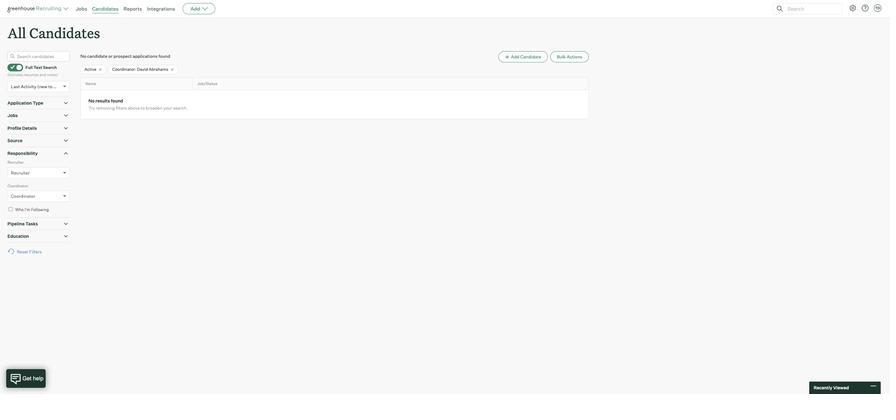 Task type: locate. For each thing, give the bounding box(es) containing it.
to right above
[[141, 105, 145, 111]]

0 vertical spatial candidates
[[92, 6, 119, 12]]

0 vertical spatial no
[[80, 53, 86, 59]]

Search text field
[[786, 4, 837, 13]]

source
[[7, 138, 22, 143]]

type
[[33, 100, 43, 106]]

to
[[48, 84, 52, 89], [141, 105, 145, 111]]

to inside no results found try removing filters above to broaden your search.
[[141, 105, 145, 111]]

candidates
[[92, 6, 119, 12], [29, 24, 100, 42]]

to left old)
[[48, 84, 52, 89]]

candidate
[[520, 54, 541, 59]]

activity
[[21, 84, 36, 89]]

coordinator
[[7, 184, 28, 188], [11, 194, 35, 199]]

actions
[[567, 54, 582, 59]]

add inside popup button
[[190, 6, 200, 12]]

education
[[7, 234, 29, 239]]

all
[[7, 24, 26, 42]]

integrations link
[[147, 6, 175, 12]]

0 horizontal spatial to
[[48, 84, 52, 89]]

pipeline tasks
[[7, 221, 38, 226]]

try
[[89, 105, 95, 111]]

profile details
[[7, 125, 37, 131]]

add candidate link
[[499, 51, 548, 63]]

reset
[[17, 249, 28, 254]]

coordinator element
[[7, 183, 70, 206]]

above
[[128, 105, 140, 111]]

reset filters button
[[7, 246, 45, 257]]

0 horizontal spatial found
[[111, 98, 123, 104]]

recently
[[814, 385, 833, 391]]

1 vertical spatial to
[[141, 105, 145, 111]]

jobs
[[76, 6, 87, 12], [7, 113, 18, 118]]

1 horizontal spatial found
[[159, 53, 170, 59]]

1 horizontal spatial to
[[141, 105, 145, 111]]

0 vertical spatial recruiter
[[7, 160, 24, 165]]

(includes
[[7, 72, 23, 77]]

recruiter
[[7, 160, 24, 165], [11, 170, 30, 175]]

1 vertical spatial add
[[511, 54, 520, 59]]

tasks
[[25, 221, 38, 226]]

1 horizontal spatial no
[[89, 98, 95, 104]]

candidates right the jobs link
[[92, 6, 119, 12]]

david
[[137, 67, 148, 72]]

1 vertical spatial candidates
[[29, 24, 100, 42]]

integrations
[[147, 6, 175, 12]]

1 vertical spatial no
[[89, 98, 95, 104]]

Who I'm Following checkbox
[[9, 207, 13, 211]]

0 vertical spatial add
[[190, 6, 200, 12]]

search.
[[173, 105, 188, 111]]

no inside no results found try removing filters above to broaden your search.
[[89, 98, 95, 104]]

no
[[80, 53, 86, 59], [89, 98, 95, 104]]

i'm
[[25, 207, 30, 212]]

last activity (new to old)
[[11, 84, 61, 89]]

coordinator:
[[112, 67, 136, 72]]

1 vertical spatial jobs
[[7, 113, 18, 118]]

add
[[190, 6, 200, 12], [511, 54, 520, 59]]

1 vertical spatial found
[[111, 98, 123, 104]]

0 vertical spatial jobs
[[76, 6, 87, 12]]

search
[[43, 65, 57, 70]]

bulk
[[557, 54, 566, 59]]

found
[[159, 53, 170, 59], [111, 98, 123, 104]]

your
[[163, 105, 172, 111]]

application type
[[7, 100, 43, 106]]

viewed
[[833, 385, 849, 391]]

add button
[[183, 3, 215, 14]]

td
[[875, 6, 880, 10]]

jobs left candidates link
[[76, 6, 87, 12]]

configure image
[[849, 4, 857, 12]]

no up try
[[89, 98, 95, 104]]

no results found try removing filters above to broaden your search.
[[89, 98, 188, 111]]

1 horizontal spatial add
[[511, 54, 520, 59]]

jobs up profile
[[7, 113, 18, 118]]

bulk actions
[[557, 54, 582, 59]]

0 horizontal spatial no
[[80, 53, 86, 59]]

1 vertical spatial coordinator
[[11, 194, 35, 199]]

candidates down the jobs link
[[29, 24, 100, 42]]

no left candidate
[[80, 53, 86, 59]]

found up abrahams
[[159, 53, 170, 59]]

0 vertical spatial to
[[48, 84, 52, 89]]

filters
[[116, 105, 127, 111]]

found up 'filters'
[[111, 98, 123, 104]]

full
[[25, 65, 33, 70]]

pipeline
[[7, 221, 25, 226]]

0 horizontal spatial add
[[190, 6, 200, 12]]

no for no candidate or prospect applications found
[[80, 53, 86, 59]]

job/status
[[197, 81, 218, 86]]

text
[[34, 65, 42, 70]]

greenhouse recruiting image
[[7, 5, 63, 12]]

last activity (new to old) option
[[11, 84, 61, 89]]

coordinator: david abrahams
[[112, 67, 168, 72]]

reports link
[[124, 6, 142, 12]]

removing
[[96, 105, 115, 111]]

add for add
[[190, 6, 200, 12]]

bulk actions link
[[550, 51, 589, 63]]



Task type: vqa. For each thing, say whether or not it's contained in the screenshot.
NO within the No results found Try removing filters above to broaden your search.
yes



Task type: describe. For each thing, give the bounding box(es) containing it.
add candidate
[[511, 54, 541, 59]]

details
[[22, 125, 37, 131]]

0 vertical spatial found
[[159, 53, 170, 59]]

reset filters
[[17, 249, 42, 254]]

Search candidates field
[[7, 51, 70, 62]]

results
[[95, 98, 110, 104]]

add for add candidate
[[511, 54, 520, 59]]

found inside no results found try removing filters above to broaden your search.
[[111, 98, 123, 104]]

td button
[[873, 3, 883, 13]]

candidates link
[[92, 6, 119, 12]]

checkmark image
[[10, 65, 15, 69]]

responsibility
[[7, 151, 38, 156]]

jobs link
[[76, 6, 87, 12]]

abrahams
[[149, 67, 168, 72]]

0 vertical spatial coordinator
[[7, 184, 28, 188]]

active
[[84, 67, 96, 72]]

resumes
[[24, 72, 39, 77]]

prospect
[[114, 53, 132, 59]]

applications
[[133, 53, 158, 59]]

0 horizontal spatial jobs
[[7, 113, 18, 118]]

name
[[85, 81, 96, 86]]

1 horizontal spatial jobs
[[76, 6, 87, 12]]

and
[[40, 72, 46, 77]]

td button
[[874, 4, 882, 12]]

all candidates
[[7, 24, 100, 42]]

application
[[7, 100, 32, 106]]

profile
[[7, 125, 21, 131]]

recruiter element
[[7, 159, 70, 183]]

filters
[[29, 249, 42, 254]]

no for no results found try removing filters above to broaden your search.
[[89, 98, 95, 104]]

1 vertical spatial recruiter
[[11, 170, 30, 175]]

recently viewed
[[814, 385, 849, 391]]

following
[[31, 207, 49, 212]]

who
[[15, 207, 24, 212]]

who i'm following
[[15, 207, 49, 212]]

last
[[11, 84, 20, 89]]

or
[[108, 53, 113, 59]]

(new
[[37, 84, 47, 89]]

candidate
[[87, 53, 107, 59]]

no candidate or prospect applications found
[[80, 53, 170, 59]]

old)
[[53, 84, 61, 89]]

reports
[[124, 6, 142, 12]]

notes)
[[47, 72, 58, 77]]

full text search (includes resumes and notes)
[[7, 65, 58, 77]]

broaden
[[146, 105, 162, 111]]



